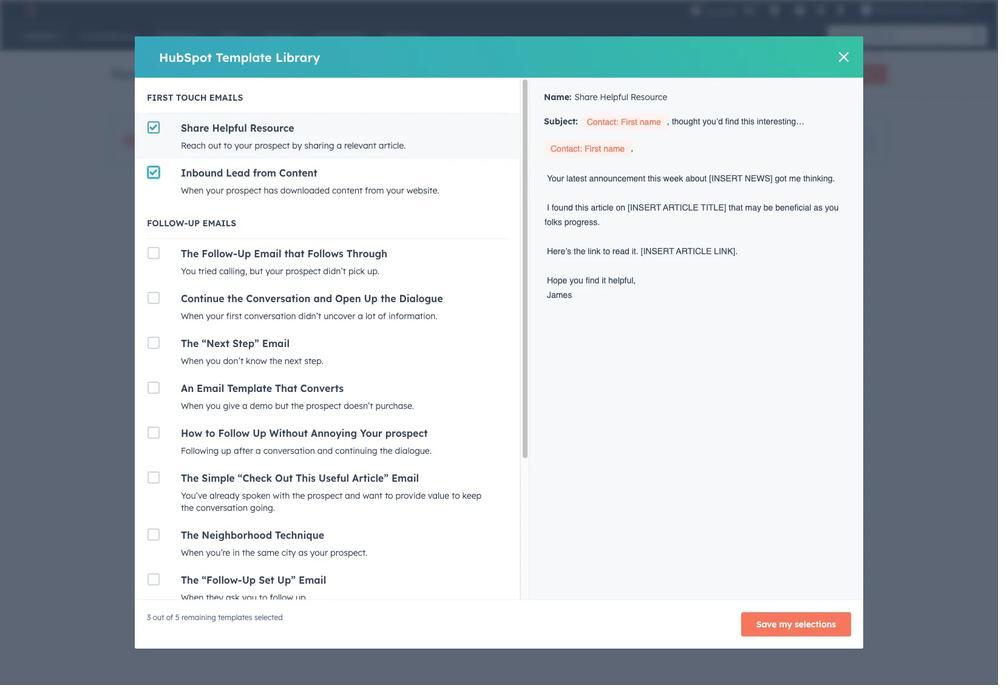 Task type: vqa. For each thing, say whether or not it's contained in the screenshot.
Follow- to the bottom
yes



Task type: describe. For each thing, give the bounding box(es) containing it.
sharing
[[304, 140, 334, 151]]

the for the neighborhood technique
[[181, 529, 199, 542]]

0 vertical spatial template
[[216, 49, 272, 65]]

the down this
[[292, 491, 305, 502]]

give
[[223, 401, 240, 412]]

city
[[282, 548, 296, 559]]

of inside 3 out of 5 remaining templates selected save my selections
[[166, 613, 173, 622]]

article"
[[352, 472, 389, 485]]

the for the simple "check out this useful article" email
[[181, 472, 199, 485]]

subject:
[[544, 116, 578, 127]]

unlock more templates with crm suite starter.
[[371, 135, 558, 146]]

email inside the "next step" email when you don't know the next step.
[[262, 338, 290, 350]]

up inside the how to follow up without annoying your prospect following up after a conversation and continuing the dialogue.
[[253, 427, 266, 440]]

learn
[[364, 294, 388, 305]]

lot
[[365, 311, 376, 322]]

up inside the how to follow up without annoying your prospect following up after a conversation and continuing the dialogue.
[[221, 446, 231, 457]]

conversation inside continue the conversation and open up the dialogue when your first conversation didn't uncover a lot of information.
[[244, 311, 296, 322]]

useful
[[319, 472, 349, 485]]

template
[[839, 69, 870, 78]]

prospect inside the simple "check out this useful article" email you've already spoken with the prospect and want to provide value to keep the conversation going.
[[307, 491, 343, 502]]

send your most repetitive emails in seconds
[[286, 214, 554, 230]]

most
[[351, 214, 381, 230]]

and inside 'turn your best sales emails into templates you can send without leaving your inbox. discover your top-performing templates to boost your response rates and close more deals.'
[[392, 270, 408, 281]]

article.
[[379, 140, 406, 151]]

search button
[[967, 26, 987, 46]]

you inside i found this article on [insert article title] that may be beneficial as you folks progress.
[[825, 203, 839, 213]]

resource
[[250, 122, 294, 134]]

1 inside templates banner
[[615, 69, 619, 80]]

the up first
[[227, 293, 243, 305]]

latest
[[567, 174, 587, 184]]

they
[[206, 593, 223, 604]]

a inside continue the conversation and open up the dialogue when your first conversation didn't uncover a lot of information.
[[358, 311, 363, 322]]

up. inside the follow-up email that follows through you tried calling, but your prospect didn't pick up.
[[367, 266, 380, 277]]

new for new template
[[822, 69, 837, 78]]

and inside the how to follow up without annoying your prospect following up after a conversation and continuing the dialogue.
[[317, 446, 333, 457]]

provation design studio
[[874, 5, 964, 15]]

0 horizontal spatial 1
[[260, 135, 266, 147]]

helpful,
[[608, 276, 636, 286]]

emails for follow-
[[203, 218, 236, 229]]

prospect.
[[330, 548, 368, 559]]

0 horizontal spatial from
[[253, 167, 276, 179]]

when inside the "follow-up set up" email when they ask you to follow up.
[[181, 593, 204, 604]]

may
[[745, 203, 761, 213]]

provide
[[396, 491, 426, 502]]

of inside continue the conversation and open up the dialogue when your first conversation didn't uncover a lot of information.
[[378, 311, 386, 322]]

learn more
[[364, 294, 413, 305]]

didn't inside the follow-up email that follows through you tried calling, but your prospect didn't pick up.
[[323, 266, 346, 277]]

new template button
[[812, 64, 888, 84]]

new folder
[[695, 69, 732, 78]]

want
[[363, 491, 383, 502]]

the for the follow-up email that follows through
[[181, 248, 199, 260]]

1 vertical spatial article
[[676, 247, 712, 256]]

continue the conversation and open up the dialogue when your first conversation didn't uncover a lot of information.
[[181, 293, 443, 322]]

Search HubSpot search field
[[828, 26, 976, 46]]

top-
[[420, 256, 437, 267]]

relevant
[[344, 140, 376, 151]]

the inside an email template that converts when you give a demo but the prospect doesn't purchase.
[[291, 401, 304, 412]]

found
[[552, 203, 573, 213]]

settings image
[[815, 5, 826, 16]]

article inside i found this article on [insert article title] that may be beneficial as you folks progress.
[[663, 203, 699, 213]]

none text field inside hubspot template library "dialog"
[[572, 85, 856, 109]]

templates left "crm"
[[424, 135, 464, 146]]

new for new to templates?
[[286, 294, 304, 305]]

more for unlock more templates with crm suite starter.
[[401, 135, 422, 146]]

inbound
[[181, 167, 223, 179]]

inbound lead from content when your prospect has downloaded content from your website.
[[181, 167, 439, 196]]

my
[[779, 619, 792, 630]]

to inside the how to follow up without annoying your prospect following up after a conversation and continuing the dialogue.
[[205, 427, 215, 440]]

hubspot template library dialog
[[135, 36, 863, 686]]

when inside the "next step" email when you don't know the next step.
[[181, 356, 204, 367]]

the left link
[[574, 247, 586, 256]]

share helpful resource reach out to your prospect by sharing a relevant article.
[[181, 122, 406, 151]]

when inside an email template that converts when you give a demo but the prospect doesn't purchase.
[[181, 401, 204, 412]]

an
[[181, 383, 194, 395]]

and inside the simple "check out this useful article" email you've already spoken with the prospect and want to provide value to keep the conversation going.
[[345, 491, 360, 502]]

suite
[[507, 135, 527, 146]]

analyze button
[[750, 64, 804, 84]]

1 vertical spatial this
[[648, 174, 661, 184]]

your up best at the top of page
[[320, 214, 348, 230]]

pick
[[348, 266, 365, 277]]

purchase.
[[375, 401, 414, 412]]

prospect inside 'inbound lead from content when your prospect has downloaded content from your website.'
[[226, 185, 261, 196]]

save my selections button
[[741, 613, 851, 637]]

it
[[602, 276, 606, 286]]

value
[[428, 491, 449, 502]]

how
[[181, 427, 202, 440]]

james
[[547, 290, 572, 300]]

upgrade image
[[690, 5, 701, 16]]

can
[[473, 241, 487, 252]]

email inside an email template that converts when you give a demo but the prospect doesn't purchase.
[[197, 383, 224, 395]]

discover
[[363, 256, 398, 267]]

calling icon image
[[744, 5, 755, 16]]

already
[[209, 491, 240, 502]]

up inside the "follow-up set up" email when they ask you to follow up.
[[242, 574, 256, 587]]

this
[[296, 472, 316, 485]]

this inside the contact: first name , thought you'd find this interesting…
[[741, 117, 755, 126]]

created for 5
[[639, 69, 670, 80]]

without
[[511, 241, 541, 252]]

to right want
[[385, 491, 393, 502]]

notifications button
[[831, 0, 851, 19]]

week
[[663, 174, 683, 184]]

repetitive
[[385, 214, 443, 230]]

link].
[[714, 247, 738, 256]]

as inside i found this article on [insert article title] that may be beneficial as you folks progress.
[[814, 203, 823, 213]]

contact: for contact: first name , thought you'd find this interesting…
[[587, 117, 619, 127]]

when inside continue the conversation and open up the dialogue when your first conversation didn't uncover a lot of information.
[[181, 311, 204, 322]]

to down boost
[[306, 294, 314, 305]]

help image
[[795, 5, 806, 16]]

first for contact: first name ,
[[585, 144, 601, 154]]

marketplaces image
[[769, 5, 780, 16]]

email inside the follow-up email that follows through you tried calling, but your prospect didn't pick up.
[[254, 248, 281, 260]]

more inside 'turn your best sales emails into templates you can send without leaving your inbox. discover your top-performing templates to boost your response rates and close more deals.'
[[433, 270, 453, 281]]

your down inbound
[[206, 185, 224, 196]]

response
[[331, 270, 367, 281]]

but for email
[[250, 266, 263, 277]]

technique
[[275, 529, 324, 542]]

on
[[616, 203, 625, 213]]

here's
[[547, 247, 571, 256]]

conversation inside the how to follow up without annoying your prospect following up after a conversation and continuing the dialogue.
[[263, 446, 315, 457]]

1 vertical spatial 5
[[301, 135, 307, 147]]

your inside share helpful resource reach out to your prospect by sharing a relevant article.
[[234, 140, 252, 151]]

templates up top-
[[413, 241, 453, 252]]

interesting…
[[757, 117, 805, 126]]

emails for helpful
[[209, 92, 243, 103]]

you inside the "follow-up set up" email when they ask you to follow up.
[[242, 593, 257, 604]]

learn more link
[[364, 294, 426, 308]]

a inside an email template that converts when you give a demo but the prospect doesn't purchase.
[[242, 401, 248, 412]]

demo
[[250, 401, 273, 412]]

a inside share helpful resource reach out to your prospect by sharing a relevant article.
[[337, 140, 342, 151]]

find inside the contact: first name , thought you'd find this interesting…
[[725, 117, 739, 126]]

you inside hope you find it helpful, james
[[570, 276, 583, 286]]

reach
[[181, 140, 206, 151]]

helpful
[[212, 122, 247, 134]]

[insert inside i found this article on [insert article title] that may be beneficial as you folks progress.
[[628, 203, 661, 213]]

an email template that converts when you give a demo but the prospect doesn't purchase.
[[181, 383, 414, 412]]

studio
[[940, 5, 964, 15]]

know
[[246, 356, 267, 367]]

that
[[275, 383, 297, 395]]

templates inside 3 out of 5 remaining templates selected save my selections
[[218, 613, 252, 622]]

[insert for it.
[[641, 247, 674, 256]]

save
[[756, 619, 777, 630]]

follow-up emails
[[147, 218, 236, 229]]

your inside the follow-up email that follows through you tried calling, but your prospect didn't pick up.
[[265, 266, 283, 277]]

after
[[234, 446, 253, 457]]

your down follows
[[311, 270, 329, 281]]

your inside continue the conversation and open up the dialogue when your first conversation didn't uncover a lot of information.
[[206, 311, 224, 322]]

0 horizontal spatial first
[[147, 92, 173, 103]]

library
[[276, 49, 320, 65]]

your right turn
[[305, 241, 323, 252]]

5 inside templates banner
[[632, 69, 637, 80]]

follow- inside the follow-up email that follows through you tried calling, but your prospect didn't pick up.
[[202, 248, 237, 260]]

templates banner
[[111, 61, 888, 84]]

help button
[[790, 0, 811, 19]]

1 vertical spatial from
[[365, 185, 384, 196]]

, for ,
[[631, 143, 633, 153]]

it.
[[632, 247, 639, 256]]

templates down send
[[485, 256, 525, 267]]

you inside an email template that converts when you give a demo but the prospect doesn't purchase.
[[206, 401, 221, 412]]

to inside the "follow-up set up" email when they ask you to follow up.
[[259, 593, 267, 604]]

first for contact: first name , thought you'd find this interesting…
[[621, 117, 638, 127]]

notifications image
[[836, 5, 847, 16]]

provation design studio button
[[854, 0, 982, 19]]

marketplaces button
[[762, 0, 788, 19]]

doesn't
[[344, 401, 373, 412]]

don't
[[223, 356, 244, 367]]

prospect inside share helpful resource reach out to your prospect by sharing a relevant article.
[[255, 140, 290, 151]]

the follow-up email that follows through you tried calling, but your prospect didn't pick up.
[[181, 248, 387, 277]]

me
[[789, 174, 801, 184]]

hubspot
[[159, 49, 212, 65]]

your team has created 1 out of 5 templates.
[[145, 135, 362, 147]]

you'd
[[703, 117, 723, 126]]

your for your team has created 1 out of 5 templates.
[[145, 135, 168, 147]]

when inside 'the neighborhood technique when you're in the same city as your prospect.'
[[181, 548, 204, 559]]

conversation inside the simple "check out this useful article" email you've already spoken with the prospect and want to provide value to keep the conversation going.
[[196, 503, 248, 514]]

tried
[[198, 266, 217, 277]]

new to templates?
[[286, 294, 362, 305]]



Task type: locate. For each thing, give the bounding box(es) containing it.
seconds
[[505, 214, 554, 230]]

first down templates
[[147, 92, 173, 103]]

0 horizontal spatial created
[[220, 135, 257, 147]]

when
[[181, 185, 204, 196], [181, 311, 204, 322], [181, 356, 204, 367], [181, 401, 204, 412], [181, 548, 204, 559], [181, 593, 204, 604]]

1 horizontal spatial 5
[[301, 135, 307, 147]]

your latest announcement this week about [insert news] got me thinking.
[[545, 174, 837, 184]]

first inside the contact: first name , thought you'd find this interesting…
[[621, 117, 638, 127]]

find inside hope you find it helpful, james
[[586, 276, 599, 286]]

2 when from the top
[[181, 311, 204, 322]]

that up boost
[[284, 248, 305, 260]]

1 vertical spatial upgrade
[[823, 135, 860, 146]]

article down week
[[663, 203, 699, 213]]

emails up 'tried'
[[203, 218, 236, 229]]

templates
[[424, 135, 464, 146], [413, 241, 453, 252], [485, 256, 525, 267], [218, 613, 252, 622]]

2 vertical spatial this
[[575, 203, 589, 213]]

1 horizontal spatial as
[[814, 203, 823, 213]]

1 horizontal spatial your
[[360, 427, 382, 440]]

a right give
[[242, 401, 248, 412]]

boost
[[286, 270, 308, 281]]

when down continue
[[181, 311, 204, 322]]

4 when from the top
[[181, 401, 204, 412]]

1 horizontal spatial new
[[695, 69, 710, 78]]

this inside i found this article on [insert article title] that may be beneficial as you folks progress.
[[575, 203, 589, 213]]

news]
[[745, 174, 773, 184]]

sales
[[345, 241, 365, 252]]

0 horizontal spatial upgrade
[[704, 6, 737, 15]]

0 vertical spatial 1
[[615, 69, 619, 80]]

5 when from the top
[[181, 548, 204, 559]]

1 vertical spatial as
[[298, 548, 308, 559]]

1 vertical spatial more
[[433, 270, 453, 281]]

link
[[588, 247, 601, 256]]

1 horizontal spatial emails
[[447, 214, 487, 230]]

and left want
[[345, 491, 360, 502]]

0 horizontal spatial new
[[286, 294, 304, 305]]

a inside the how to follow up without annoying your prospect following up after a conversation and continuing the dialogue.
[[256, 446, 261, 457]]

conversation down already
[[196, 503, 248, 514]]

0 horizontal spatial with
[[273, 491, 290, 502]]

new folder button
[[685, 64, 743, 84]]

link opens in a new window image
[[415, 294, 424, 308], [415, 296, 424, 305]]

, inside contact: first name ,
[[631, 143, 633, 153]]

calling,
[[219, 266, 247, 277]]

templates?
[[317, 294, 362, 305]]

link opens in a new window image inside the learn more link
[[415, 296, 424, 305]]

contact: up contact: first name ,
[[587, 117, 619, 127]]

1 vertical spatial has
[[264, 185, 278, 196]]

0 vertical spatial created
[[639, 69, 670, 80]]

but inside the follow-up email that follows through you tried calling, but your prospect didn't pick up.
[[250, 266, 263, 277]]

more right unlock
[[401, 135, 422, 146]]

email up 'provide'
[[392, 472, 419, 485]]

you inside 'turn your best sales emails into templates you can send without leaving your inbox. discover your top-performing templates to boost your response rates and close more deals.'
[[456, 241, 470, 252]]

prospect down turn
[[286, 266, 321, 277]]

1 horizontal spatial ,
[[667, 117, 670, 126]]

in
[[490, 214, 502, 230], [233, 548, 240, 559]]

conversation down conversation
[[244, 311, 296, 322]]

your left boost
[[265, 266, 283, 277]]

the left "follow-
[[181, 574, 199, 587]]

that
[[729, 203, 743, 213], [284, 248, 305, 260]]

emails up discover
[[367, 241, 393, 252]]

0 horizontal spatial as
[[298, 548, 308, 559]]

2 vertical spatial your
[[360, 427, 382, 440]]

2 horizontal spatial this
[[741, 117, 755, 126]]

3 the from the top
[[181, 472, 199, 485]]

1 vertical spatial that
[[284, 248, 305, 260]]

to down the without
[[527, 256, 535, 267]]

1 vertical spatial first
[[621, 117, 638, 127]]

0 vertical spatial follow-
[[147, 218, 188, 229]]

title]
[[701, 203, 726, 213]]

to left keep
[[452, 491, 460, 502]]

0 horizontal spatial find
[[586, 276, 599, 286]]

read
[[613, 247, 630, 256]]

0 horizontal spatial that
[[284, 248, 305, 260]]

got
[[775, 174, 787, 184]]

[insert right about at the top right
[[709, 174, 743, 184]]

but down that
[[275, 401, 289, 412]]

from right content
[[365, 185, 384, 196]]

design
[[912, 5, 938, 15]]

emails up helpful
[[209, 92, 243, 103]]

up
[[237, 248, 251, 260], [364, 293, 378, 305], [253, 427, 266, 440], [242, 574, 256, 587]]

prospect inside the how to follow up without annoying your prospect following up after a conversation and continuing the dialogue.
[[385, 427, 428, 440]]

follows
[[307, 248, 344, 260]]

created down helpful
[[220, 135, 257, 147]]

to down helpful
[[224, 140, 232, 151]]

0 vertical spatial has
[[199, 135, 217, 147]]

the inside the "next step" email when you don't know the next step.
[[181, 338, 199, 350]]

follow- up 'you'
[[147, 218, 188, 229]]

but right calling,
[[250, 266, 263, 277]]

2 link opens in a new window image from the top
[[415, 296, 424, 305]]

first up contact: first name ,
[[621, 117, 638, 127]]

2 horizontal spatial out
[[269, 135, 285, 147]]

keep
[[462, 491, 482, 502]]

1 vertical spatial up
[[221, 446, 231, 457]]

you left give
[[206, 401, 221, 412]]

prospect inside the follow-up email that follows through you tried calling, but your prospect didn't pick up.
[[286, 266, 321, 277]]

your down helpful
[[234, 140, 252, 151]]

dialogue
[[399, 293, 443, 305]]

the "follow-up set up" email when they ask you to follow up.
[[181, 574, 326, 604]]

name for , thought you'd find this interesting…
[[640, 117, 661, 127]]

the inside the "next step" email when you don't know the next step.
[[269, 356, 282, 367]]

when left you're
[[181, 548, 204, 559]]

name up announcement
[[604, 144, 625, 154]]

"check
[[238, 472, 272, 485]]

1 horizontal spatial contact:
[[587, 117, 619, 127]]

more
[[401, 135, 422, 146], [433, 270, 453, 281], [391, 294, 413, 305]]

1 horizontal spatial has
[[264, 185, 278, 196]]

first up latest
[[585, 144, 601, 154]]

hope
[[547, 276, 567, 286]]

[insert right the on
[[628, 203, 661, 213]]

your inside 'the neighborhood technique when you're in the same city as your prospect.'
[[310, 548, 328, 559]]

the inside the follow-up email that follows through you tried calling, but your prospect didn't pick up.
[[181, 248, 199, 260]]

0 vertical spatial up
[[188, 218, 200, 229]]

2 vertical spatial [insert
[[641, 247, 674, 256]]

you
[[181, 266, 196, 277]]

thought
[[672, 117, 700, 126]]

, left thought
[[667, 117, 670, 126]]

has inside 'inbound lead from content when your prospect has downloaded content from your website.'
[[264, 185, 278, 196]]

up up after
[[253, 427, 266, 440]]

1 vertical spatial up.
[[296, 593, 308, 604]]

0 vertical spatial emails
[[209, 92, 243, 103]]

you down "next
[[206, 356, 221, 367]]

your left website.
[[386, 185, 404, 196]]

3 when from the top
[[181, 356, 204, 367]]

your for your latest announcement this week about [insert news] got me thinking.
[[547, 174, 564, 184]]

but for that
[[275, 401, 289, 412]]

email inside the simple "check out this useful article" email you've already spoken with the prospect and want to provide value to keep the conversation going.
[[392, 472, 419, 485]]

menu
[[689, 0, 984, 19]]

unlock
[[371, 135, 399, 146]]

a right sharing
[[337, 140, 342, 151]]

content
[[279, 167, 317, 179]]

send
[[286, 214, 316, 230]]

1 vertical spatial name
[[604, 144, 625, 154]]

2 vertical spatial conversation
[[196, 503, 248, 514]]

that inside i found this article on [insert article title] that may be beneficial as you folks progress.
[[729, 203, 743, 213]]

the inside 'the neighborhood technique when you're in the same city as your prospect.'
[[242, 548, 255, 559]]

in down neighborhood
[[233, 548, 240, 559]]

as inside 'the neighborhood technique when you're in the same city as your prospect.'
[[298, 548, 308, 559]]

close image
[[839, 52, 849, 62]]

article left link].
[[676, 247, 712, 256]]

selections
[[795, 619, 836, 630]]

remaining
[[181, 613, 216, 622]]

0 vertical spatial this
[[741, 117, 755, 126]]

crm
[[486, 135, 504, 146]]

this left week
[[648, 174, 661, 184]]

0 horizontal spatial name
[[604, 144, 625, 154]]

downloaded
[[280, 185, 330, 196]]

contact: inside the contact: first name , thought you'd find this interesting…
[[587, 117, 619, 127]]

beneficial
[[776, 203, 811, 213]]

1 horizontal spatial name
[[640, 117, 661, 127]]

1 vertical spatial didn't
[[298, 311, 321, 322]]

up up lot
[[364, 293, 378, 305]]

search image
[[973, 32, 981, 40]]

0 vertical spatial upgrade
[[704, 6, 737, 15]]

emails for into
[[367, 241, 393, 252]]

upgrade up thinking.
[[823, 135, 860, 146]]

the down that
[[291, 401, 304, 412]]

name
[[640, 117, 661, 127], [604, 144, 625, 154]]

touch
[[176, 92, 207, 103]]

1 horizontal spatial with
[[466, 135, 483, 146]]

hubspot link
[[15, 2, 46, 17]]

in for emails
[[490, 214, 502, 230]]

0 vertical spatial [insert
[[709, 174, 743, 184]]

2 horizontal spatial new
[[822, 69, 837, 78]]

and up uncover
[[314, 293, 332, 305]]

how to follow up without annoying your prospect following up after a conversation and continuing the dialogue.
[[181, 427, 432, 457]]

menu containing provation design studio
[[689, 0, 984, 19]]

find right you'd
[[725, 117, 739, 126]]

2 the from the top
[[181, 338, 199, 350]]

in for you're
[[233, 548, 240, 559]]

this left interesting…
[[741, 117, 755, 126]]

0 vertical spatial didn't
[[323, 266, 346, 277]]

didn't down the new to templates?
[[298, 311, 321, 322]]

0 vertical spatial up.
[[367, 266, 380, 277]]

inbox.
[[337, 256, 361, 267]]

dialogue.
[[395, 446, 432, 457]]

0 vertical spatial but
[[250, 266, 263, 277]]

1 vertical spatial with
[[273, 491, 290, 502]]

the down you've
[[181, 503, 194, 514]]

5 the from the top
[[181, 574, 199, 587]]

article
[[663, 203, 699, 213], [676, 247, 712, 256]]

and inside continue the conversation and open up the dialogue when your first conversation didn't uncover a lot of information.
[[314, 293, 332, 305]]

you're
[[206, 548, 230, 559]]

up inside continue the conversation and open up the dialogue when your first conversation didn't uncover a lot of information.
[[364, 293, 378, 305]]

the up 'you'
[[181, 248, 199, 260]]

first
[[226, 311, 242, 322]]

email up next
[[262, 338, 290, 350]]

this
[[741, 117, 755, 126], [648, 174, 661, 184], [575, 203, 589, 213]]

1 horizontal spatial out
[[208, 140, 221, 151]]

that left may
[[729, 203, 743, 213]]

continue
[[181, 293, 224, 305]]

new
[[695, 69, 710, 78], [822, 69, 837, 78], [286, 294, 304, 305]]

out inside share helpful resource reach out to your prospect by sharing a relevant article.
[[208, 140, 221, 151]]

up. right follow
[[296, 593, 308, 604]]

contact: down subject:
[[551, 144, 582, 154]]

selected
[[254, 613, 283, 622]]

to inside 'turn your best sales emails into templates you can send without leaving your inbox. discover your top-performing templates to boost your response rates and close more deals.'
[[527, 256, 535, 267]]

email
[[254, 248, 281, 260], [262, 338, 290, 350], [197, 383, 224, 395], [392, 472, 419, 485], [299, 574, 326, 587]]

out down resource
[[269, 135, 285, 147]]

your down best at the top of page
[[317, 256, 335, 267]]

up up calling,
[[237, 248, 251, 260]]

created inside templates banner
[[639, 69, 670, 80]]

i found this article on [insert article title] that may be beneficial as you folks progress.
[[545, 203, 841, 227]]

up. inside the "follow-up set up" email when they ask you to follow up.
[[296, 593, 308, 604]]

uncover
[[324, 311, 355, 322]]

2 vertical spatial 5
[[175, 613, 179, 622]]

close
[[410, 270, 430, 281]]

new for new folder
[[695, 69, 710, 78]]

as right city
[[298, 548, 308, 559]]

1 vertical spatial emails
[[367, 241, 393, 252]]

more for learn more
[[391, 294, 413, 305]]

0 vertical spatial article
[[663, 203, 699, 213]]

information.
[[389, 311, 437, 322]]

up"
[[277, 574, 296, 587]]

new inside new template popup button
[[822, 69, 837, 78]]

0 horizontal spatial ,
[[631, 143, 633, 153]]

0 vertical spatial your
[[145, 135, 168, 147]]

0 vertical spatial with
[[466, 135, 483, 146]]

your left team
[[145, 135, 168, 147]]

prospect down useful
[[307, 491, 343, 502]]

template inside an email template that converts when you give a demo but the prospect doesn't purchase.
[[227, 383, 272, 395]]

0 vertical spatial in
[[490, 214, 502, 230]]

1 vertical spatial ,
[[631, 143, 633, 153]]

spoken
[[242, 491, 271, 502]]

to right link
[[603, 247, 610, 256]]

1 horizontal spatial find
[[725, 117, 739, 126]]

when up an
[[181, 356, 204, 367]]

you up 'performing'
[[456, 241, 470, 252]]

0 horizontal spatial 5
[[175, 613, 179, 622]]

the up you've
[[181, 472, 199, 485]]

email right up"
[[299, 574, 326, 587]]

1 vertical spatial [insert
[[628, 203, 661, 213]]

1 the from the top
[[181, 248, 199, 260]]

up inside the follow-up email that follows through you tried calling, but your prospect didn't pick up.
[[237, 248, 251, 260]]

1 horizontal spatial didn't
[[323, 266, 346, 277]]

new down boost
[[286, 294, 304, 305]]

contact: for contact: first name ,
[[551, 144, 582, 154]]

prospect inside an email template that converts when you give a demo but the prospect doesn't purchase.
[[306, 401, 341, 412]]

name inside contact: first name ,
[[604, 144, 625, 154]]

0 vertical spatial that
[[729, 203, 743, 213]]

following
[[181, 446, 219, 457]]

the inside the how to follow up without annoying your prospect following up after a conversation and continuing the dialogue.
[[380, 446, 393, 457]]

prospect down converts
[[306, 401, 341, 412]]

0 horizontal spatial emails
[[367, 241, 393, 252]]

2 vertical spatial more
[[391, 294, 413, 305]]

step"
[[233, 338, 259, 350]]

out right reach
[[208, 140, 221, 151]]

name for ,
[[604, 144, 625, 154]]

5
[[632, 69, 637, 80], [301, 135, 307, 147], [175, 613, 179, 622]]

1 vertical spatial conversation
[[263, 446, 315, 457]]

announcement
[[589, 174, 645, 184]]

1 horizontal spatial first
[[585, 144, 601, 154]]

2 horizontal spatial first
[[621, 117, 638, 127]]

1 vertical spatial template
[[227, 383, 272, 395]]

more inside the learn more link
[[391, 294, 413, 305]]

the inside the simple "check out this useful article" email you've already spoken with the prospect and want to provide value to keep the conversation going.
[[181, 472, 199, 485]]

follow
[[218, 427, 250, 440]]

emails
[[447, 214, 487, 230], [367, 241, 393, 252]]

0 vertical spatial ,
[[667, 117, 670, 126]]

3
[[147, 613, 151, 622]]

0 vertical spatial 5
[[632, 69, 637, 80]]

up. right the pick
[[367, 266, 380, 277]]

continuing
[[335, 446, 377, 457]]

contact:
[[587, 117, 619, 127], [551, 144, 582, 154]]

0 horizontal spatial but
[[250, 266, 263, 277]]

in inside 'the neighborhood technique when you're in the same city as your prospect.'
[[233, 548, 240, 559]]

0 horizontal spatial didn't
[[298, 311, 321, 322]]

templates down ask at the left
[[218, 613, 252, 622]]

you right hope
[[570, 276, 583, 286]]

the for the "next step" email
[[181, 338, 199, 350]]

1 vertical spatial your
[[547, 174, 564, 184]]

0 horizontal spatial follow-
[[147, 218, 188, 229]]

turn
[[286, 241, 302, 252]]

out right 3
[[153, 613, 164, 622]]

analyze
[[760, 69, 787, 78]]

0 vertical spatial name
[[640, 117, 661, 127]]

james peterson image
[[861, 4, 872, 15]]

your left latest
[[547, 174, 564, 184]]

, for , thought you'd find this interesting…
[[667, 117, 670, 126]]

up
[[188, 218, 200, 229], [221, 446, 231, 457]]

that inside the follow-up email that follows through you tried calling, but your prospect didn't pick up.
[[284, 248, 305, 260]]

1 vertical spatial emails
[[203, 218, 236, 229]]

0 horizontal spatial in
[[233, 548, 240, 559]]

0 vertical spatial from
[[253, 167, 276, 179]]

4 the from the top
[[181, 529, 199, 542]]

through
[[347, 248, 387, 260]]

new left template
[[822, 69, 837, 78]]

1 vertical spatial created
[[220, 135, 257, 147]]

1 horizontal spatial upgrade
[[823, 135, 860, 146]]

created for has
[[220, 135, 257, 147]]

1 horizontal spatial but
[[275, 401, 289, 412]]

the for the "follow-up set up" email
[[181, 574, 199, 587]]

email inside the "follow-up set up" email when they ask you to follow up.
[[299, 574, 326, 587]]

0 vertical spatial contact:
[[587, 117, 619, 127]]

1 when from the top
[[181, 185, 204, 196]]

out
[[269, 135, 285, 147], [208, 140, 221, 151], [153, 613, 164, 622]]

new template
[[822, 69, 870, 78]]

the down rates on the top left of the page
[[381, 293, 396, 305]]

0 horizontal spatial contact:
[[551, 144, 582, 154]]

conversation
[[244, 311, 296, 322], [263, 446, 315, 457], [196, 503, 248, 514]]

0 vertical spatial first
[[147, 92, 173, 103]]

and
[[392, 270, 408, 281], [314, 293, 332, 305], [317, 446, 333, 457], [345, 491, 360, 502]]

from right lead
[[253, 167, 276, 179]]

neighborhood
[[202, 529, 272, 542]]

this up progress.
[[575, 203, 589, 213]]

in up send
[[490, 214, 502, 230]]

from
[[253, 167, 276, 179], [365, 185, 384, 196]]

the left next
[[269, 356, 282, 367]]

of inside templates banner
[[622, 69, 630, 80]]

when inside 'inbound lead from content when your prospect has downloaded content from your website.'
[[181, 185, 204, 196]]

[insert for about
[[709, 174, 743, 184]]

first touch emails
[[147, 92, 243, 103]]

content
[[332, 185, 363, 196]]

emails inside 'turn your best sales emails into templates you can send without leaving your inbox. discover your top-performing templates to boost your response rates and close more deals.'
[[367, 241, 393, 252]]

but inside an email template that converts when you give a demo but the prospect doesn't purchase.
[[275, 401, 289, 412]]

step.
[[304, 356, 324, 367]]

you down thinking.
[[825, 203, 839, 213]]

6 when from the top
[[181, 593, 204, 604]]

upgrade right upgrade icon
[[704, 6, 737, 15]]

0 vertical spatial emails
[[447, 214, 487, 230]]

conversation
[[246, 293, 311, 305]]

new inside the new folder button
[[695, 69, 710, 78]]

up left after
[[221, 446, 231, 457]]

into
[[396, 241, 411, 252]]

with inside the simple "check out this useful article" email you've already spoken with the prospect and want to provide value to keep the conversation going.
[[273, 491, 290, 502]]

the left same
[[242, 548, 255, 559]]

1 vertical spatial follow-
[[202, 248, 237, 260]]

out inside 3 out of 5 remaining templates selected save my selections
[[153, 613, 164, 622]]

you inside the "next step" email when you don't know the next step.
[[206, 356, 221, 367]]

template up demo
[[227, 383, 272, 395]]

your down technique
[[310, 548, 328, 559]]

None text field
[[572, 85, 856, 109]]

, inside the contact: first name , thought you'd find this interesting…
[[667, 117, 670, 126]]

, up announcement
[[631, 143, 633, 153]]

1 horizontal spatial follow-
[[202, 248, 237, 260]]

0 horizontal spatial out
[[153, 613, 164, 622]]

the inside 'the neighborhood technique when you're in the same city as your prospect.'
[[181, 529, 199, 542]]

0 horizontal spatial up
[[188, 218, 200, 229]]

your down into
[[400, 256, 418, 267]]

more down top-
[[433, 270, 453, 281]]

to right how
[[205, 427, 215, 440]]

hubspot image
[[22, 2, 36, 17]]

1 vertical spatial find
[[586, 276, 599, 286]]

more up information.
[[391, 294, 413, 305]]

emails for in
[[447, 214, 487, 230]]

1 link opens in a new window image from the top
[[415, 294, 424, 308]]

upgrade inside menu
[[704, 6, 737, 15]]

contact: inside contact: first name ,
[[551, 144, 582, 154]]

0 vertical spatial more
[[401, 135, 422, 146]]

a right after
[[256, 446, 261, 457]]

the inside the "follow-up set up" email when they ask you to follow up.
[[181, 574, 199, 587]]

when down inbound
[[181, 185, 204, 196]]

didn't inside continue the conversation and open up the dialogue when your first conversation didn't uncover a lot of information.
[[298, 311, 321, 322]]

open
[[335, 293, 361, 305]]

name inside the contact: first name , thought you'd find this interesting…
[[640, 117, 661, 127]]

5 inside 3 out of 5 remaining templates selected save my selections
[[175, 613, 179, 622]]

templates.
[[310, 135, 362, 147]]

as right "beneficial"
[[814, 203, 823, 213]]

2 horizontal spatial your
[[547, 174, 564, 184]]

your inside the how to follow up without annoying your prospect following up after a conversation and continuing the dialogue.
[[360, 427, 382, 440]]

1 horizontal spatial this
[[648, 174, 661, 184]]

first inside contact: first name ,
[[585, 144, 601, 154]]

find left 'it'
[[586, 276, 599, 286]]

1 vertical spatial 1
[[260, 135, 266, 147]]

2 horizontal spatial 5
[[632, 69, 637, 80]]

to inside share helpful resource reach out to your prospect by sharing a relevant article.
[[224, 140, 232, 151]]

your left first
[[206, 311, 224, 322]]



